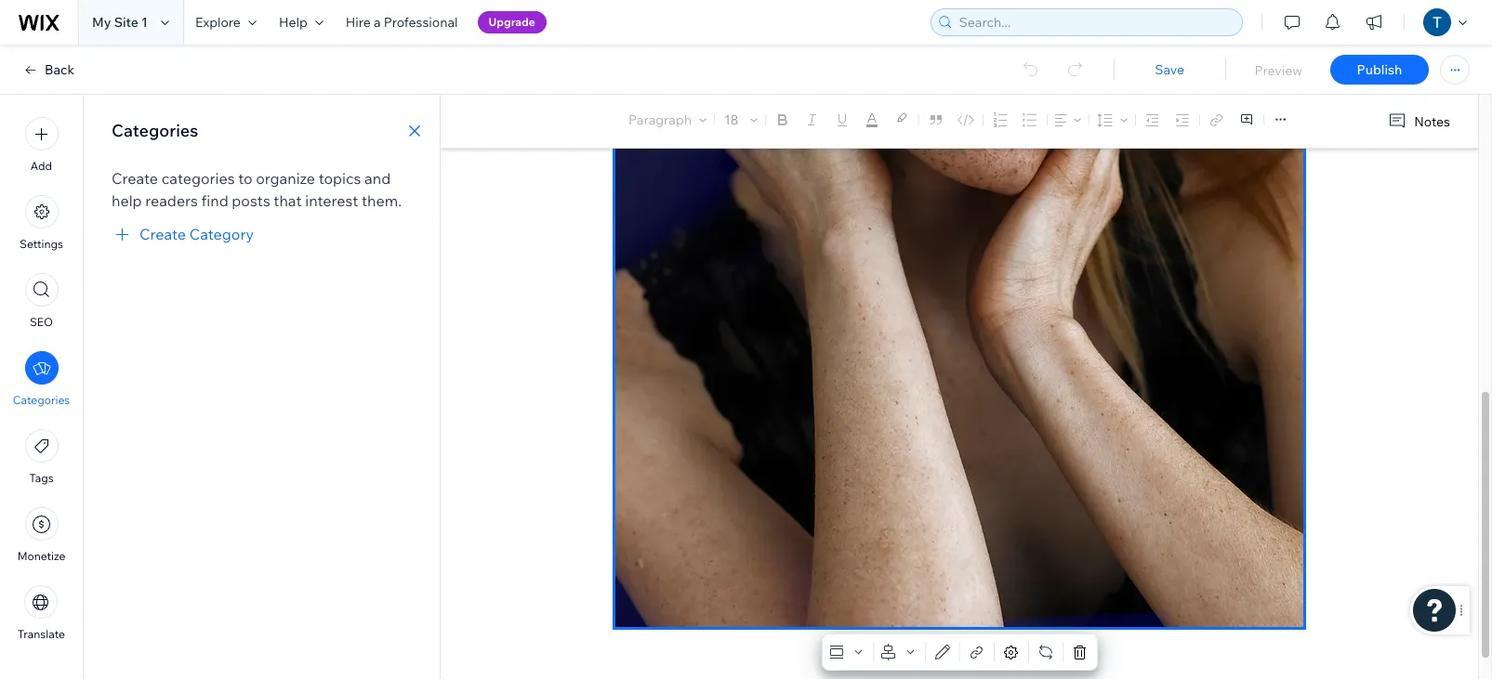 Task type: locate. For each thing, give the bounding box(es) containing it.
paragraph button
[[625, 107, 711, 133]]

help button
[[268, 0, 335, 45]]

create inside the create categories to organize topics and help readers find posts that interest them.
[[112, 169, 158, 188]]

0 vertical spatial create
[[112, 169, 158, 188]]

hire a professional link
[[335, 0, 469, 45]]

create inside create category button
[[140, 225, 186, 244]]

a
[[374, 14, 381, 31]]

add
[[31, 159, 52, 173]]

1
[[141, 14, 148, 31]]

settings button
[[20, 195, 63, 251]]

to
[[238, 169, 253, 188]]

professional
[[384, 14, 458, 31]]

settings
[[20, 237, 63, 251]]

hire a professional
[[346, 14, 458, 31]]

1 horizontal spatial categories
[[112, 120, 198, 141]]

back
[[45, 61, 75, 78]]

posts
[[232, 192, 270, 210]]

tags button
[[25, 430, 58, 486]]

1 vertical spatial create
[[140, 225, 186, 244]]

0 vertical spatial categories
[[112, 120, 198, 141]]

tags
[[29, 472, 54, 486]]

categories up tags button
[[13, 393, 70, 407]]

menu
[[0, 106, 83, 653]]

0 horizontal spatial categories
[[13, 393, 70, 407]]

upgrade
[[489, 15, 536, 29]]

create categories to organize topics and help readers find posts that interest them.
[[112, 169, 402, 210]]

categories up categories
[[112, 120, 198, 141]]

add button
[[25, 117, 58, 173]]

publish
[[1358, 61, 1403, 78]]

hire
[[346, 14, 371, 31]]

notes button
[[1382, 109, 1457, 134]]

my
[[92, 14, 111, 31]]

create for create categories to organize topics and help readers find posts that interest them.
[[112, 169, 158, 188]]

topics
[[319, 169, 361, 188]]

categories
[[112, 120, 198, 141], [13, 393, 70, 407]]

and
[[365, 169, 391, 188]]

1 vertical spatial categories
[[13, 393, 70, 407]]

notes
[[1415, 113, 1451, 130]]

category
[[189, 225, 254, 244]]

create up help at the top left
[[112, 169, 158, 188]]

create down readers
[[140, 225, 186, 244]]

help
[[112, 192, 142, 210]]

categories
[[162, 169, 235, 188]]

upgrade button
[[478, 11, 547, 33]]

create
[[112, 169, 158, 188], [140, 225, 186, 244]]



Task type: vqa. For each thing, say whether or not it's contained in the screenshot.
the bottom Categories
yes



Task type: describe. For each thing, give the bounding box(es) containing it.
site
[[114, 14, 139, 31]]

back button
[[22, 61, 75, 78]]

create for create category
[[140, 225, 186, 244]]

help
[[279, 14, 308, 31]]

them.
[[362, 192, 402, 210]]

monetize button
[[17, 508, 65, 564]]

Search... field
[[954, 9, 1237, 35]]

translate button
[[18, 586, 65, 642]]

save button
[[1133, 61, 1208, 78]]

explore
[[195, 14, 241, 31]]

find
[[201, 192, 229, 210]]

my site 1
[[92, 14, 148, 31]]

create category
[[140, 225, 254, 244]]

publish button
[[1331, 55, 1430, 85]]

paragraph
[[629, 112, 692, 128]]

save
[[1155, 61, 1185, 78]]

seo
[[30, 315, 53, 329]]

organize
[[256, 169, 315, 188]]

readers
[[145, 192, 198, 210]]

that
[[274, 192, 302, 210]]

translate
[[18, 628, 65, 642]]

create category button
[[112, 223, 254, 246]]

seo button
[[25, 273, 58, 329]]

categories inside menu
[[13, 393, 70, 407]]

menu containing add
[[0, 106, 83, 653]]

interest
[[305, 192, 358, 210]]

monetize
[[17, 550, 65, 564]]

categories button
[[13, 352, 70, 407]]



